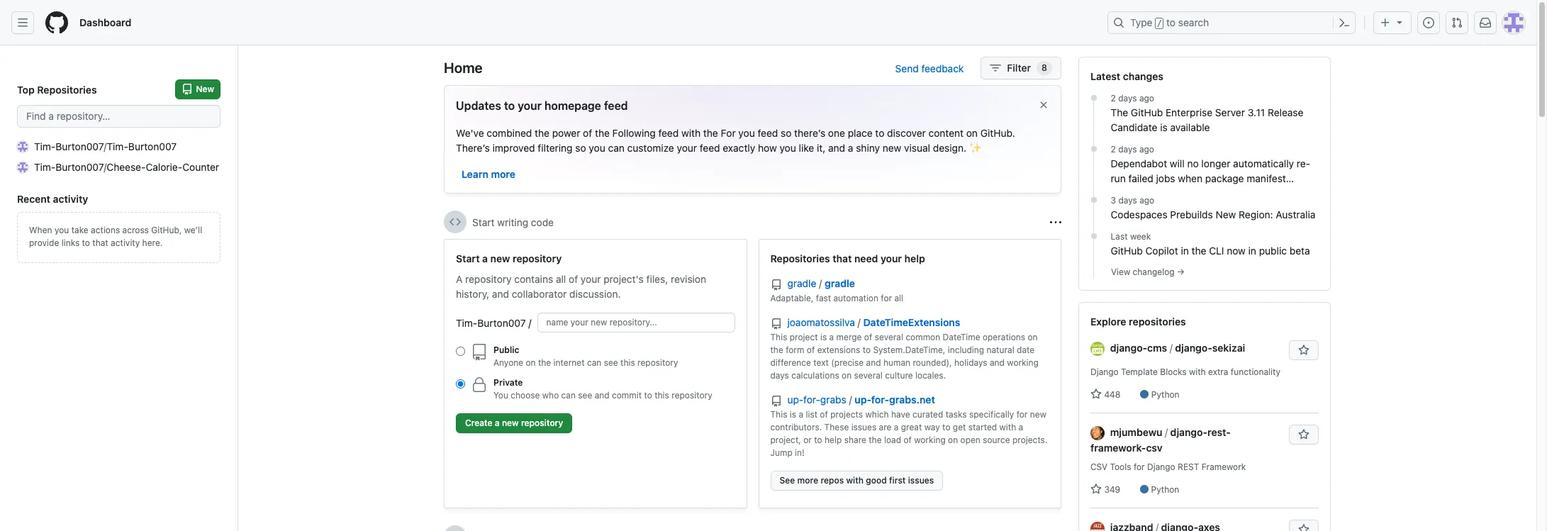 Task type: vqa. For each thing, say whether or not it's contained in the screenshot.
leftmost 2023
no



Task type: describe. For each thing, give the bounding box(es) containing it.
1 up- from the left
[[788, 394, 804, 406]]

of down project
[[807, 345, 815, 355]]

on inside 'we've combined the power of the following feed with the for you feed so there's one place to discover content on github. there's improved filtering so you can customize your feed exactly how you like it, and a shiny new visual design. ✨'
[[966, 127, 978, 139]]

merge
[[837, 332, 862, 343]]

the
[[1111, 106, 1128, 118]]

we've combined the power of the following feed with the for you feed so there's one place to discover content on github. there's improved filtering so you can customize your feed exactly how you like it, and a shiny new visual design. ✨
[[456, 127, 1015, 154]]

to inside 'we've combined the power of the following feed with the for you feed so there's one place to discover content on github. there's improved filtering so you can customize your feed exactly how you like it, and a shiny new visual design. ✨'
[[875, 127, 885, 139]]

discussion.
[[570, 288, 621, 300]]

on up date
[[1028, 332, 1038, 343]]

new inside 'we've combined the power of the following feed with the for you feed so there's one place to discover content on github. there's improved filtering so you can customize your feed exactly how you like it, and a shiny new visual design. ✨'
[[883, 142, 902, 154]]

Find a repository… text field
[[17, 105, 221, 128]]

with inside 'we've combined the power of the following feed with the for you feed so there's one place to discover content on github. there's improved filtering so you can customize your feed exactly how you like it, and a shiny new visual design. ✨'
[[681, 127, 701, 139]]

send
[[895, 62, 919, 74]]

this for joaomatossilva
[[770, 332, 787, 343]]

repo image for gradle
[[770, 279, 782, 291]]

have
[[891, 409, 910, 420]]

github.
[[981, 127, 1015, 139]]

on down (precise
[[842, 370, 852, 381]]

improved
[[493, 142, 535, 154]]

see
[[780, 475, 795, 486]]

and inside a repository contains all of your project's files, revision history, and collaborator discussion.
[[492, 288, 509, 300]]

star this repository image for django-rest- framework-csv
[[1298, 429, 1310, 440]]

the left following
[[595, 127, 610, 139]]

0 vertical spatial repositories
[[37, 83, 97, 95]]

projects.
[[1013, 435, 1048, 445]]

1 horizontal spatial help
[[905, 252, 925, 265]]

you up exactly
[[739, 127, 755, 139]]

joaomatossilva / datetimeextensions
[[788, 316, 960, 328]]

repo image
[[770, 318, 782, 330]]

public
[[1259, 245, 1287, 257]]

up-for-grabs / up-for-grabs.net
[[788, 394, 935, 406]]

@mjumbewu profile image
[[1091, 426, 1105, 441]]

github copilot in the cli now in public beta link
[[1111, 243, 1319, 258]]

filter image
[[990, 62, 1002, 74]]

system.datetime,
[[873, 345, 946, 355]]

star this repository image for django-sekizai
[[1298, 345, 1310, 356]]

of down great
[[904, 435, 912, 445]]

tools
[[1110, 462, 1131, 473]]

repos
[[821, 475, 844, 486]]

your up combined
[[518, 99, 542, 112]]

cli
[[1209, 245, 1224, 257]]

type / to search
[[1130, 16, 1209, 28]]

tim- for tim-burton007 /
[[456, 317, 478, 329]]

Repository name text field
[[537, 313, 735, 333]]

tim-burton007 / cheese-calorie-counter
[[34, 161, 219, 173]]

repo image for up-for-grabs
[[770, 396, 782, 407]]

can inside private you choose who can see and commit to this repository
[[561, 390, 576, 401]]

you left like
[[780, 142, 796, 154]]

new inside this is a list of projects which have curated tasks specifically for new contributors. these issues are a great way to get started with a project, or to help share the load of working on open source projects. jump in!
[[1030, 409, 1047, 420]]

view
[[1111, 267, 1131, 277]]

that inside when you take actions across github, we'll provide links to that activity here.
[[92, 238, 108, 248]]

repo image inside 'element'
[[471, 344, 488, 361]]

and inside private you choose who can see and commit to this repository
[[595, 390, 610, 401]]

candidate
[[1111, 121, 1158, 133]]

load
[[884, 435, 901, 445]]

this inside private you choose who can see and commit to this repository
[[655, 390, 669, 401]]

ago for is
[[1140, 93, 1154, 104]]

top
[[17, 83, 35, 95]]

human
[[884, 357, 911, 368]]

and left human
[[866, 357, 881, 368]]

started
[[969, 422, 997, 433]]

for inside this is a list of projects which have curated tasks specifically for new contributors. these issues are a great way to get started with a project, or to help share the load of working on open source projects. jump in!
[[1017, 409, 1028, 420]]

0 horizontal spatial so
[[575, 142, 586, 154]]

of inside a repository contains all of your project's files, revision history, and collaborator discussion.
[[569, 273, 578, 285]]

including
[[948, 345, 984, 355]]

activity inside when you take actions across github, we'll provide links to that activity here.
[[111, 238, 140, 248]]

rest-
[[1208, 426, 1231, 438]]

repositories
[[1129, 316, 1186, 328]]

all inside repositories that need your help element
[[895, 293, 904, 304]]

public
[[494, 345, 519, 355]]

gradle / gradle
[[788, 277, 855, 289]]

that inside repositories that need your help element
[[833, 252, 852, 265]]

github inside last week github copilot in the cli now in public beta
[[1111, 245, 1143, 257]]

to up combined
[[504, 99, 515, 112]]

joaomatossilva
[[788, 316, 855, 328]]

✨
[[969, 142, 982, 154]]

/ up fast
[[819, 277, 822, 289]]

of down joaomatossilva / datetimeextensions on the right of page
[[864, 332, 872, 343]]

the left the for
[[703, 127, 718, 139]]

repository inside public anyone on the internet can see this repository
[[638, 357, 678, 368]]

view changelog → link
[[1111, 267, 1185, 277]]

history,
[[456, 288, 489, 300]]

release
[[1268, 106, 1304, 118]]

no
[[1187, 157, 1199, 169]]

explore repositories
[[1091, 316, 1186, 328]]

extra
[[1208, 367, 1229, 377]]

star image for django-cms / django-sekizai
[[1091, 389, 1102, 400]]

burton007 for tim-burton007 /
[[478, 317, 526, 329]]

a inside 'we've combined the power of the following feed with the for you feed so there's one place to discover content on github. there's improved filtering so you can customize your feed exactly how you like it, and a shiny new visual design. ✨'
[[848, 142, 853, 154]]

0 horizontal spatial for
[[881, 293, 892, 304]]

issue opened image
[[1423, 17, 1435, 28]]

shiny
[[856, 142, 880, 154]]

dot fill image
[[1088, 143, 1100, 155]]

working inside this project is a merge of several common datetime operations on the form of  extensions to system.datetime, including natural date difference text (precise and human rounded), holidays and working days calculations on several culture locales.
[[1007, 357, 1039, 368]]

in!
[[795, 447, 805, 458]]

plus image
[[1380, 17, 1391, 28]]

top repositories
[[17, 83, 97, 95]]

the up the filtering
[[535, 127, 550, 139]]

tim- up cheese-
[[107, 140, 128, 152]]

the inside last week github copilot in the cli now in public beta
[[1192, 245, 1207, 257]]

a
[[456, 273, 463, 285]]

/ up cheese-
[[104, 140, 107, 152]]

latest changes
[[1091, 70, 1164, 82]]

place
[[848, 127, 873, 139]]

django template blocks with extra functionality
[[1091, 367, 1281, 377]]

2 for dependabot will no longer automatically re- run failed jobs when package manifest changes
[[1111, 144, 1116, 155]]

django- up django template blocks with extra functionality
[[1175, 342, 1212, 354]]

a up projects.
[[1019, 422, 1023, 433]]

0 vertical spatial several
[[875, 332, 903, 343]]

→
[[1177, 267, 1185, 277]]

/ right cms
[[1170, 342, 1173, 354]]

there's
[[456, 142, 490, 154]]

days inside this project is a merge of several common datetime operations on the form of  extensions to system.datetime, including natural date difference text (precise and human rounded), holidays and working days calculations on several culture locales.
[[770, 370, 789, 381]]

days for codespaces
[[1119, 195, 1137, 206]]

contains
[[514, 273, 553, 285]]

1 vertical spatial several
[[854, 370, 883, 381]]

tim-burton007 /
[[456, 317, 532, 329]]

re-
[[1297, 157, 1311, 169]]

days for the
[[1118, 93, 1137, 104]]

these
[[824, 422, 849, 433]]

datetimeextensions
[[863, 316, 960, 328]]

all inside a repository contains all of your project's files, revision history, and collaborator discussion.
[[556, 273, 566, 285]]

prebuilds
[[1170, 208, 1213, 221]]

csv
[[1146, 442, 1163, 454]]

and inside 'we've combined the power of the following feed with the for you feed so there's one place to discover content on github. there's improved filtering so you can customize your feed exactly how you like it, and a shiny new visual design. ✨'
[[828, 142, 845, 154]]

notifications image
[[1480, 17, 1491, 28]]

create a new repository element
[[456, 251, 735, 439]]

feed left exactly
[[700, 142, 720, 154]]

to inside this project is a merge of several common datetime operations on the form of  extensions to system.datetime, including natural date difference text (precise and human rounded), holidays and working days calculations on several culture locales.
[[863, 345, 871, 355]]

of right list
[[820, 409, 828, 420]]

triangle down image
[[1394, 16, 1406, 28]]

a left list
[[799, 409, 803, 420]]

provide
[[29, 238, 59, 248]]

/ right mjumbewu
[[1165, 426, 1168, 438]]

feed up customize
[[658, 127, 679, 139]]

the inside public anyone on the internet can see this repository
[[538, 357, 551, 368]]

repository inside button
[[521, 418, 563, 428]]

search
[[1179, 16, 1209, 28]]

2 gradle link from the left
[[825, 277, 855, 289]]

you right the filtering
[[589, 142, 605, 154]]

help inside this is a list of projects which have curated tasks specifically for new contributors. these issues are a great way to get started with a project, or to help share the load of working on open source projects. jump in!
[[825, 435, 842, 445]]

recent
[[17, 193, 50, 205]]

python for cms
[[1151, 389, 1180, 400]]

send feedback
[[895, 62, 964, 74]]

manifest
[[1247, 172, 1286, 184]]

framework
[[1202, 462, 1246, 473]]

changelog
[[1133, 267, 1175, 277]]

you inside when you take actions across github, we'll provide links to that activity here.
[[55, 225, 69, 235]]

with left good
[[846, 475, 864, 486]]

your right the need
[[881, 252, 902, 265]]

explore
[[1091, 316, 1127, 328]]

see more repos with good first issues
[[780, 475, 934, 486]]

the inside this is a list of projects which have curated tasks specifically for new contributors. these issues are a great way to get started with a project, or to help share the load of working on open source projects. jump in!
[[869, 435, 882, 445]]

there's
[[794, 127, 826, 139]]

burton007 up calorie-
[[128, 140, 177, 152]]

counter
[[182, 161, 219, 173]]

on inside public anyone on the internet can see this repository
[[526, 357, 536, 368]]

0 vertical spatial changes
[[1123, 70, 1164, 82]]

new link
[[175, 79, 221, 99]]

/ up projects
[[849, 394, 852, 406]]

/ inside create a new repository 'element'
[[529, 317, 532, 329]]

django-rest- framework-csv
[[1091, 426, 1231, 454]]

see inside public anyone on the internet can see this repository
[[604, 357, 618, 368]]

1 vertical spatial issues
[[908, 475, 934, 486]]

Top Repositories search field
[[17, 105, 221, 128]]

content
[[929, 127, 964, 139]]

star image for mjumbewu /
[[1091, 484, 1102, 495]]

explore element
[[1079, 57, 1331, 531]]

code
[[531, 216, 554, 228]]

why am i seeing this? image
[[1050, 217, 1062, 228]]

and down 'natural'
[[990, 357, 1005, 368]]

rounded),
[[913, 357, 952, 368]]

(precise
[[831, 357, 864, 368]]

like
[[799, 142, 814, 154]]

1 vertical spatial repositories
[[770, 252, 830, 265]]

power
[[552, 127, 580, 139]]

source
[[983, 435, 1010, 445]]

new inside button
[[502, 418, 519, 428]]

updates
[[456, 99, 501, 112]]

specifically
[[969, 409, 1014, 420]]

2 for the github enterprise server 3.11 release candidate is available
[[1111, 93, 1116, 104]]

0 vertical spatial django
[[1091, 367, 1119, 377]]

sekizai
[[1212, 342, 1245, 354]]

ago for failed
[[1140, 144, 1154, 155]]

functionality
[[1231, 367, 1281, 377]]

copilot
[[1146, 245, 1178, 257]]

learn more
[[462, 168, 516, 180]]



Task type: locate. For each thing, give the bounding box(es) containing it.
lock image
[[471, 377, 488, 394]]

2 vertical spatial can
[[561, 390, 576, 401]]

you
[[739, 127, 755, 139], [589, 142, 605, 154], [780, 142, 796, 154], [55, 225, 69, 235]]

django- inside the django-rest- framework-csv
[[1171, 426, 1208, 438]]

1 horizontal spatial up-
[[855, 394, 871, 406]]

django down csv
[[1147, 462, 1176, 473]]

0 horizontal spatial is
[[790, 409, 796, 420]]

this right commit at bottom
[[655, 390, 669, 401]]

dot fill image for the github enterprise server 3.11 release candidate is available
[[1088, 92, 1100, 104]]

for
[[721, 127, 736, 139]]

adaptable,
[[770, 293, 814, 304]]

recent activity
[[17, 193, 88, 205]]

so
[[781, 127, 792, 139], [575, 142, 586, 154]]

0 horizontal spatial django
[[1091, 367, 1119, 377]]

1 vertical spatial is
[[820, 332, 827, 343]]

1 horizontal spatial can
[[587, 357, 602, 368]]

cheese calorie counter image
[[17, 161, 28, 173]]

a right are
[[894, 422, 899, 433]]

0 horizontal spatial gradle
[[788, 277, 816, 289]]

1 horizontal spatial gradle
[[825, 277, 855, 289]]

/ down the tim-burton007 / tim-burton007
[[104, 161, 107, 173]]

1 star image from the top
[[1091, 389, 1102, 400]]

github down the last
[[1111, 245, 1143, 257]]

difference
[[770, 357, 811, 368]]

python down blocks at right
[[1151, 389, 1180, 400]]

dependabot will no longer automatically re- run failed jobs when package manifest changes link
[[1111, 156, 1319, 199]]

more right see
[[797, 475, 818, 486]]

issues right first
[[908, 475, 934, 486]]

is inside 2 days ago the github enterprise server 3.11 release candidate is available
[[1160, 121, 1168, 133]]

2 vertical spatial repo image
[[770, 396, 782, 407]]

1 python from the top
[[1151, 389, 1180, 400]]

projects
[[831, 409, 863, 420]]

tim- right tim burton007 image
[[34, 140, 56, 152]]

django up 448
[[1091, 367, 1119, 377]]

private
[[494, 377, 523, 388]]

1 vertical spatial for
[[1017, 409, 1028, 420]]

homepage
[[545, 99, 601, 112]]

last
[[1111, 231, 1128, 242]]

0 horizontal spatial can
[[561, 390, 576, 401]]

grabs
[[820, 394, 847, 406]]

new down discover
[[883, 142, 902, 154]]

1 vertical spatial so
[[575, 142, 586, 154]]

1 this from the top
[[770, 332, 787, 343]]

filtering
[[538, 142, 573, 154]]

actions
[[91, 225, 120, 235]]

is inside this is a list of projects which have curated tasks specifically for new contributors. these issues are a great way to get started with a project, or to help share the load of working on open source projects. jump in!
[[790, 409, 796, 420]]

share
[[844, 435, 867, 445]]

2 days ago the github enterprise server 3.11 release candidate is available
[[1111, 93, 1304, 133]]

1 horizontal spatial new
[[1216, 208, 1236, 221]]

region:
[[1239, 208, 1273, 221]]

1 vertical spatial django
[[1147, 462, 1176, 473]]

days up the
[[1118, 93, 1137, 104]]

feed up how
[[758, 127, 778, 139]]

1 horizontal spatial all
[[895, 293, 904, 304]]

we'll
[[184, 225, 202, 235]]

a left shiny
[[848, 142, 853, 154]]

feed up following
[[604, 99, 628, 112]]

2 gradle from the left
[[825, 277, 855, 289]]

when
[[29, 225, 52, 235]]

django-cms / django-sekizai
[[1110, 342, 1245, 354]]

with inside explore repositories navigation
[[1189, 367, 1206, 377]]

burton007 inside create a new repository 'element'
[[478, 317, 526, 329]]

following
[[612, 127, 656, 139]]

mjumbewu /
[[1110, 426, 1168, 438]]

a inside this project is a merge of several common datetime operations on the form of  extensions to system.datetime, including natural date difference text (precise and human rounded), holidays and working days calculations on several culture locales.
[[829, 332, 834, 343]]

can right internet
[[587, 357, 602, 368]]

1 vertical spatial dot fill image
[[1088, 194, 1100, 206]]

adaptable, fast automation for all
[[770, 293, 904, 304]]

repositories that need your help element
[[758, 239, 1062, 508]]

0 vertical spatial github
[[1131, 106, 1163, 118]]

files,
[[646, 273, 668, 285]]

1 vertical spatial that
[[833, 252, 852, 265]]

and left commit at bottom
[[595, 390, 610, 401]]

repository right commit at bottom
[[672, 390, 712, 401]]

0 vertical spatial help
[[905, 252, 925, 265]]

several down (precise
[[854, 370, 883, 381]]

ago up codespaces
[[1140, 195, 1155, 206]]

tim- for tim-burton007 / tim-burton007
[[34, 140, 56, 152]]

a up the extensions
[[829, 332, 834, 343]]

0 vertical spatial this
[[621, 357, 635, 368]]

framework-
[[1091, 442, 1146, 454]]

can inside public anyone on the internet can see this repository
[[587, 357, 602, 368]]

home
[[444, 60, 483, 76]]

0 horizontal spatial see
[[578, 390, 592, 401]]

this up contributors.
[[770, 409, 787, 420]]

1 vertical spatial star this repository image
[[1298, 429, 1310, 440]]

up- up which
[[855, 394, 871, 406]]

0 horizontal spatial all
[[556, 273, 566, 285]]

1 vertical spatial this
[[770, 409, 787, 420]]

is up contributors.
[[790, 409, 796, 420]]

dot fill image for codespaces prebuilds new region: australia
[[1088, 194, 1100, 206]]

working inside this is a list of projects which have curated tasks specifically for new contributors. these issues are a great way to get started with a project, or to help share the load of working on open source projects. jump in!
[[914, 435, 946, 445]]

here.
[[142, 238, 163, 248]]

2 vertical spatial for
[[1134, 462, 1145, 473]]

that left the need
[[833, 252, 852, 265]]

your up discussion.
[[581, 273, 601, 285]]

1 horizontal spatial issues
[[908, 475, 934, 486]]

start a new repository
[[456, 252, 562, 265]]

in up →
[[1181, 245, 1189, 257]]

to inside private you choose who can see and commit to this repository
[[644, 390, 652, 401]]

see inside private you choose who can see and commit to this repository
[[578, 390, 592, 401]]

0 vertical spatial can
[[608, 142, 625, 154]]

design.
[[933, 142, 967, 154]]

changes right latest
[[1123, 70, 1164, 82]]

1 2 from the top
[[1111, 93, 1116, 104]]

all up collaborator
[[556, 273, 566, 285]]

0 vertical spatial see
[[604, 357, 618, 368]]

1 vertical spatial activity
[[111, 238, 140, 248]]

your inside a repository contains all of your project's files, revision history, and collaborator discussion.
[[581, 273, 601, 285]]

repository up contains
[[513, 252, 562, 265]]

on inside this is a list of projects which have curated tasks specifically for new contributors. these issues are a great way to get started with a project, or to help share the load of working on open source projects. jump in!
[[948, 435, 958, 445]]

1 vertical spatial changes
[[1111, 187, 1150, 199]]

is down joaomatossilva link
[[820, 332, 827, 343]]

of up discussion.
[[569, 273, 578, 285]]

repo image up contributors.
[[770, 396, 782, 407]]

1 vertical spatial this
[[655, 390, 669, 401]]

2 horizontal spatial can
[[608, 142, 625, 154]]

a inside create a new repository button
[[495, 418, 500, 428]]

repository inside a repository contains all of your project's files, revision history, and collaborator discussion.
[[465, 273, 512, 285]]

1 vertical spatial help
[[825, 435, 842, 445]]

star image
[[1091, 389, 1102, 400], [1091, 484, 1102, 495]]

more right learn
[[491, 168, 516, 180]]

explore repositories navigation
[[1079, 302, 1331, 531]]

burton007 down the tim-burton007 / tim-burton007
[[56, 161, 104, 173]]

1 vertical spatial working
[[914, 435, 946, 445]]

0 vertical spatial star image
[[1091, 389, 1102, 400]]

days right the 3
[[1119, 195, 1137, 206]]

start up 'a' on the left bottom
[[456, 252, 480, 265]]

changes inside 2 days ago dependabot will no longer automatically re- run failed jobs when package manifest changes
[[1111, 187, 1150, 199]]

1 for- from the left
[[804, 394, 820, 406]]

several down joaomatossilva / datetimeextensions on the right of page
[[875, 332, 903, 343]]

0 vertical spatial so
[[781, 127, 792, 139]]

template
[[1121, 367, 1158, 377]]

grabs.net
[[889, 394, 935, 406]]

feedback
[[922, 62, 964, 74]]

burton007 up public
[[478, 317, 526, 329]]

repository
[[513, 252, 562, 265], [465, 273, 512, 285], [638, 357, 678, 368], [672, 390, 712, 401], [521, 418, 563, 428]]

more for learn
[[491, 168, 516, 180]]

1 vertical spatial start
[[456, 252, 480, 265]]

type
[[1130, 16, 1153, 28]]

2
[[1111, 93, 1116, 104], [1111, 144, 1116, 155]]

gradle link up adaptable,
[[788, 277, 819, 289]]

the inside this project is a merge of several common datetime operations on the form of  extensions to system.datetime, including natural date difference text (precise and human rounded), holidays and working days calculations on several culture locales.
[[770, 345, 783, 355]]

is left available
[[1160, 121, 1168, 133]]

repository up commit at bottom
[[638, 357, 678, 368]]

list
[[806, 409, 818, 420]]

latest
[[1091, 70, 1121, 82]]

1 horizontal spatial is
[[820, 332, 827, 343]]

0 horizontal spatial up-
[[788, 394, 804, 406]]

who
[[542, 390, 559, 401]]

0 vertical spatial star this repository image
[[1298, 345, 1310, 356]]

days inside 2 days ago the github enterprise server 3.11 release candidate is available
[[1118, 93, 1137, 104]]

3 days ago codespaces prebuilds new region: australia
[[1111, 195, 1316, 221]]

writing
[[497, 216, 528, 228]]

new down writing
[[490, 252, 510, 265]]

this
[[770, 332, 787, 343], [770, 409, 787, 420]]

0 vertical spatial new
[[196, 84, 214, 94]]

tim-burton007 / tim-burton007
[[34, 140, 177, 152]]

tim burton007 image
[[17, 141, 28, 152]]

days up dependabot
[[1118, 144, 1137, 155]]

star image down csv
[[1091, 484, 1102, 495]]

can right who
[[561, 390, 576, 401]]

None radio
[[456, 347, 465, 356], [456, 379, 465, 389], [456, 347, 465, 356], [456, 379, 465, 389]]

repository inside private you choose who can see and commit to this repository
[[672, 390, 712, 401]]

2 vertical spatial dot fill image
[[1088, 230, 1100, 242]]

start for start a new repository
[[456, 252, 480, 265]]

more inside repositories that need your help element
[[797, 475, 818, 486]]

when
[[1178, 172, 1203, 184]]

0 horizontal spatial help
[[825, 435, 842, 445]]

burton007 for tim-burton007 / tim-burton007
[[56, 140, 104, 152]]

with inside this is a list of projects which have curated tasks specifically for new contributors. these issues are a great way to get started with a project, or to help share the load of working on open source projects. jump in!
[[1000, 422, 1016, 433]]

2 inside 2 days ago the github enterprise server 3.11 release candidate is available
[[1111, 93, 1116, 104]]

with
[[681, 127, 701, 139], [1189, 367, 1206, 377], [1000, 422, 1016, 433], [846, 475, 864, 486]]

working down way
[[914, 435, 946, 445]]

1 vertical spatial python
[[1151, 485, 1180, 495]]

issues inside this is a list of projects which have curated tasks specifically for new contributors. these issues are a great way to get started with a project, or to help share the load of working on open source projects. jump in!
[[851, 422, 877, 433]]

with left the for
[[681, 127, 701, 139]]

0 vertical spatial this
[[770, 332, 787, 343]]

1 horizontal spatial activity
[[111, 238, 140, 248]]

1 horizontal spatial gradle link
[[825, 277, 855, 289]]

for- up which
[[871, 394, 889, 406]]

to up shiny
[[875, 127, 885, 139]]

start for start writing code
[[472, 216, 495, 228]]

send feedback link
[[895, 61, 964, 76]]

to right or
[[814, 435, 822, 445]]

0 vertical spatial for
[[881, 293, 892, 304]]

0 vertical spatial activity
[[53, 193, 88, 205]]

this down repo icon
[[770, 332, 787, 343]]

2 vertical spatial is
[[790, 409, 796, 420]]

1 horizontal spatial for-
[[871, 394, 889, 406]]

/ inside 'type / to search'
[[1157, 18, 1162, 28]]

0 horizontal spatial repositories
[[37, 83, 97, 95]]

start inside create a new repository 'element'
[[456, 252, 480, 265]]

1 horizontal spatial working
[[1007, 357, 1039, 368]]

for up joaomatossilva / datetimeextensions on the right of page
[[881, 293, 892, 304]]

django- up rest
[[1171, 426, 1208, 438]]

@django-cms profile image
[[1091, 342, 1105, 356]]

github inside 2 days ago the github enterprise server 3.11 release candidate is available
[[1131, 106, 1163, 118]]

@jazzband profile image
[[1091, 522, 1105, 531]]

1 vertical spatial can
[[587, 357, 602, 368]]

0 horizontal spatial for-
[[804, 394, 820, 406]]

0 vertical spatial more
[[491, 168, 516, 180]]

0 horizontal spatial working
[[914, 435, 946, 445]]

gradle
[[788, 277, 816, 289], [825, 277, 855, 289]]

ago inside 2 days ago the github enterprise server 3.11 release candidate is available
[[1140, 93, 1154, 104]]

1 horizontal spatial see
[[604, 357, 618, 368]]

django- for rest-
[[1171, 426, 1208, 438]]

is inside this project is a merge of several common datetime operations on the form of  extensions to system.datetime, including natural date difference text (precise and human rounded), holidays and working days calculations on several culture locales.
[[820, 332, 827, 343]]

how
[[758, 142, 777, 154]]

2 2 from the top
[[1111, 144, 1116, 155]]

1 vertical spatial all
[[895, 293, 904, 304]]

code image
[[450, 216, 461, 228]]

repo image
[[770, 279, 782, 291], [471, 344, 488, 361], [770, 396, 782, 407]]

0 horizontal spatial issues
[[851, 422, 877, 433]]

the left cli
[[1192, 245, 1207, 257]]

this inside this project is a merge of several common datetime operations on the form of  extensions to system.datetime, including natural date difference text (precise and human rounded), holidays and working days calculations on several culture locales.
[[770, 332, 787, 343]]

ago inside 2 days ago dependabot will no longer automatically re- run failed jobs when package manifest changes
[[1140, 144, 1154, 155]]

this inside public anyone on the internet can see this repository
[[621, 357, 635, 368]]

2 inside 2 days ago dependabot will no longer automatically re- run failed jobs when package manifest changes
[[1111, 144, 1116, 155]]

/ up merge
[[858, 316, 861, 328]]

tim- down history,
[[456, 317, 478, 329]]

0 vertical spatial that
[[92, 238, 108, 248]]

2 vertical spatial ago
[[1140, 195, 1155, 206]]

repo image left public
[[471, 344, 488, 361]]

dependabot
[[1111, 157, 1167, 169]]

django- for cms
[[1110, 342, 1148, 354]]

more for see
[[797, 475, 818, 486]]

a up history,
[[482, 252, 488, 265]]

1 horizontal spatial in
[[1249, 245, 1257, 257]]

view changelog →
[[1111, 267, 1185, 277]]

1 dot fill image from the top
[[1088, 92, 1100, 104]]

homepage image
[[45, 11, 68, 34]]

days inside 3 days ago codespaces prebuilds new region: australia
[[1119, 195, 1137, 206]]

1 vertical spatial repo image
[[471, 344, 488, 361]]

create
[[465, 418, 493, 428]]

star this repository image
[[1298, 345, 1310, 356], [1298, 429, 1310, 440], [1298, 524, 1310, 531]]

1 horizontal spatial this
[[655, 390, 669, 401]]

1 vertical spatial ago
[[1140, 144, 1154, 155]]

1 horizontal spatial django
[[1147, 462, 1176, 473]]

2 up the
[[1111, 93, 1116, 104]]

python for /
[[1151, 485, 1180, 495]]

more
[[491, 168, 516, 180], [797, 475, 818, 486]]

0 vertical spatial python
[[1151, 389, 1180, 400]]

up-for-grabs.net link
[[855, 394, 935, 406]]

0 horizontal spatial activity
[[53, 193, 88, 205]]

and
[[828, 142, 845, 154], [492, 288, 509, 300], [866, 357, 881, 368], [990, 357, 1005, 368], [595, 390, 610, 401]]

1 vertical spatial 2
[[1111, 144, 1116, 155]]

extensions
[[817, 345, 860, 355]]

2 vertical spatial star this repository image
[[1298, 524, 1310, 531]]

and down one
[[828, 142, 845, 154]]

3 star this repository image from the top
[[1298, 524, 1310, 531]]

common
[[906, 332, 940, 343]]

python down csv tools for django rest framework
[[1151, 485, 1180, 495]]

1 vertical spatial more
[[797, 475, 818, 486]]

this project is a merge of several common datetime operations on the form of  extensions to system.datetime, including natural date difference text (precise and human rounded), holidays and working days calculations on several culture locales.
[[770, 332, 1039, 381]]

burton007 for tim-burton007 / cheese-calorie-counter
[[56, 161, 104, 173]]

2 horizontal spatial for
[[1134, 462, 1145, 473]]

days inside 2 days ago dependabot will no longer automatically re- run failed jobs when package manifest changes
[[1118, 144, 1137, 155]]

0 vertical spatial working
[[1007, 357, 1039, 368]]

/ down collaborator
[[529, 317, 532, 329]]

0 vertical spatial issues
[[851, 422, 877, 433]]

your inside 'we've combined the power of the following feed with the for you feed so there's one place to discover content on github. there's improved filtering so you can customize your feed exactly how you like it, and a shiny new visual design. ✨'
[[677, 142, 697, 154]]

new inside 3 days ago codespaces prebuilds new region: australia
[[1216, 208, 1236, 221]]

gradle up 'adaptable, fast automation for all'
[[825, 277, 855, 289]]

of inside 'we've combined the power of the following feed with the for you feed so there's one place to discover content on github. there's improved filtering so you can customize your feed exactly how you like it, and a shiny new visual design. ✨'
[[583, 127, 592, 139]]

links
[[61, 238, 80, 248]]

run
[[1111, 172, 1126, 184]]

culture
[[885, 370, 913, 381]]

tim- inside create a new repository 'element'
[[456, 317, 478, 329]]

create a new repository button
[[456, 413, 572, 433]]

git pull request image
[[1452, 17, 1463, 28]]

2 for- from the left
[[871, 394, 889, 406]]

one
[[828, 127, 845, 139]]

1 horizontal spatial for
[[1017, 409, 1028, 420]]

1 vertical spatial new
[[1216, 208, 1236, 221]]

help right the need
[[905, 252, 925, 265]]

when you take actions across github, we'll provide links to that activity here.
[[29, 225, 202, 248]]

visual
[[904, 142, 930, 154]]

now
[[1227, 245, 1246, 257]]

0 vertical spatial start
[[472, 216, 495, 228]]

activity down across
[[111, 238, 140, 248]]

0 vertical spatial ago
[[1140, 93, 1154, 104]]

rest
[[1178, 462, 1199, 473]]

jump
[[770, 447, 793, 458]]

on right anyone
[[526, 357, 536, 368]]

1 gradle link from the left
[[788, 277, 819, 289]]

cheese-
[[107, 161, 146, 173]]

good
[[866, 475, 887, 486]]

2 horizontal spatial is
[[1160, 121, 1168, 133]]

dot fill image
[[1088, 92, 1100, 104], [1088, 194, 1100, 206], [1088, 230, 1100, 242]]

1 in from the left
[[1181, 245, 1189, 257]]

to inside when you take actions across github, we'll provide links to that activity here.
[[82, 238, 90, 248]]

gradle link up 'adaptable, fast automation for all'
[[825, 277, 855, 289]]

0 vertical spatial is
[[1160, 121, 1168, 133]]

create a new repository
[[465, 418, 563, 428]]

2 star this repository image from the top
[[1298, 429, 1310, 440]]

up-
[[788, 394, 804, 406], [855, 394, 871, 406]]

project's
[[604, 273, 644, 285]]

x image
[[1038, 99, 1050, 111]]

to left get
[[943, 422, 951, 433]]

1 vertical spatial see
[[578, 390, 592, 401]]

for inside explore repositories navigation
[[1134, 462, 1145, 473]]

can inside 'we've combined the power of the following feed with the for you feed so there's one place to discover content on github. there's improved filtering so you can customize your feed exactly how you like it, and a shiny new visual design. ✨'
[[608, 142, 625, 154]]

this up commit at bottom
[[621, 357, 635, 368]]

2 this from the top
[[770, 409, 787, 420]]

2 python from the top
[[1151, 485, 1180, 495]]

0 horizontal spatial that
[[92, 238, 108, 248]]

issues up share at the right bottom
[[851, 422, 877, 433]]

which
[[866, 409, 889, 420]]

natural
[[987, 345, 1015, 355]]

this inside this is a list of projects which have curated tasks specifically for new contributors. these issues are a great way to get started with a project, or to help share the load of working on open source projects. jump in!
[[770, 409, 787, 420]]

ago down latest changes
[[1140, 93, 1154, 104]]

of right power
[[583, 127, 592, 139]]

this for up-for-grabs
[[770, 409, 787, 420]]

across
[[122, 225, 149, 235]]

the down are
[[869, 435, 882, 445]]

0 horizontal spatial gradle link
[[788, 277, 819, 289]]

command palette image
[[1339, 17, 1350, 28]]

jobs
[[1156, 172, 1176, 184]]

ago up dependabot
[[1140, 144, 1154, 155]]

1 horizontal spatial more
[[797, 475, 818, 486]]

1 horizontal spatial that
[[833, 252, 852, 265]]

tim- for tim-burton007 / cheese-calorie-counter
[[34, 161, 56, 173]]

will
[[1170, 157, 1185, 169]]

1 star this repository image from the top
[[1298, 345, 1310, 356]]

dot fill image left the 3
[[1088, 194, 1100, 206]]

datetime
[[943, 332, 980, 343]]

0 horizontal spatial in
[[1181, 245, 1189, 257]]

1 vertical spatial github
[[1111, 245, 1143, 257]]

github
[[1131, 106, 1163, 118], [1111, 245, 1143, 257]]

2 dot fill image from the top
[[1088, 194, 1100, 206]]

discover
[[887, 127, 926, 139]]

ago inside 3 days ago codespaces prebuilds new region: australia
[[1140, 195, 1155, 206]]

1 horizontal spatial so
[[781, 127, 792, 139]]

repositories
[[37, 83, 97, 95], [770, 252, 830, 265]]

repositories right top
[[37, 83, 97, 95]]

2 up- from the left
[[855, 394, 871, 406]]

dot fill image for github copilot in the cli now in public beta
[[1088, 230, 1100, 242]]

3 dot fill image from the top
[[1088, 230, 1100, 242]]

dot fill image left the last
[[1088, 230, 1100, 242]]

internet
[[554, 357, 585, 368]]

start right code icon
[[472, 216, 495, 228]]

updates to your homepage feed
[[456, 99, 628, 112]]

new up projects.
[[1030, 409, 1047, 420]]

1 gradle from the left
[[788, 277, 816, 289]]

0 vertical spatial all
[[556, 273, 566, 285]]

and right history,
[[492, 288, 509, 300]]

2 in from the left
[[1249, 245, 1257, 257]]

fast
[[816, 293, 831, 304]]

days for dependabot
[[1118, 144, 1137, 155]]

your right customize
[[677, 142, 697, 154]]

2 star image from the top
[[1091, 484, 1102, 495]]

to left search at the top of the page
[[1167, 16, 1176, 28]]

to right commit at bottom
[[644, 390, 652, 401]]

0 horizontal spatial new
[[196, 84, 214, 94]]

that
[[92, 238, 108, 248], [833, 252, 852, 265]]



